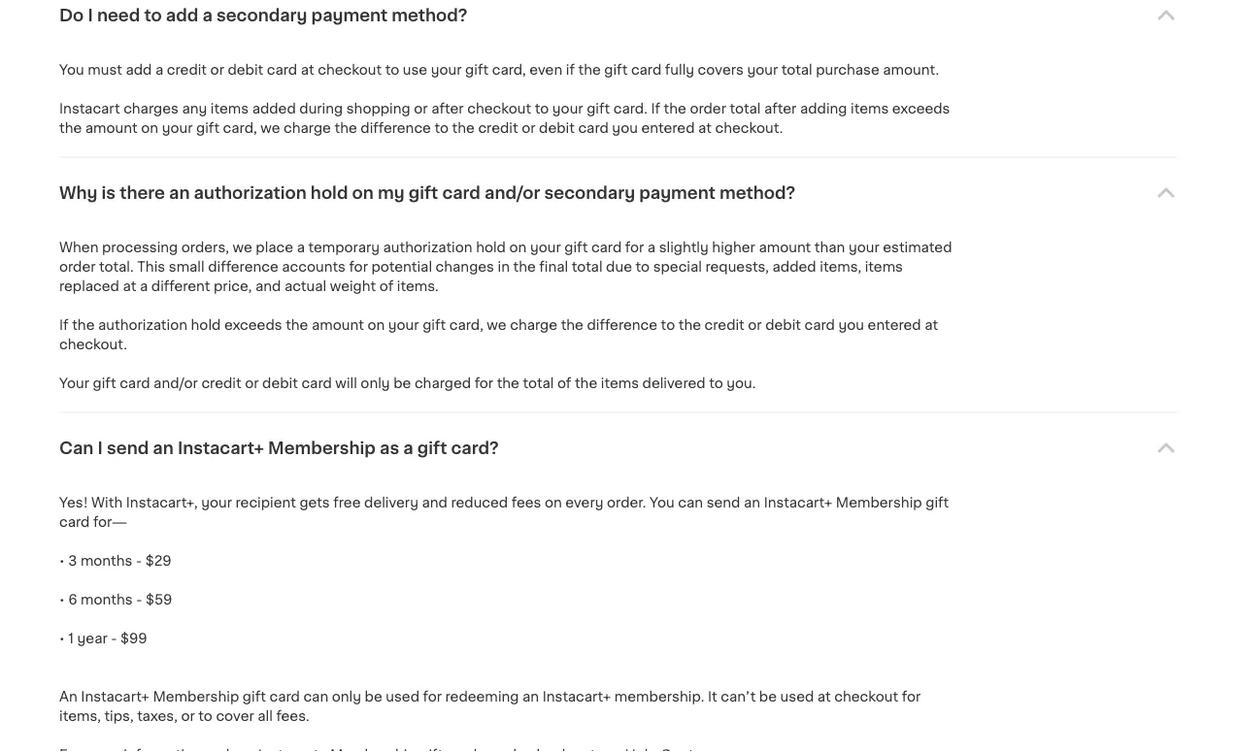 Task type: describe. For each thing, give the bounding box(es) containing it.
potential
[[372, 260, 432, 273]]

the up why is there an authorization hold on my gift card and/or secondary payment method?
[[452, 121, 475, 134]]

add inside dropdown button
[[166, 7, 199, 23]]

1 vertical spatial hold
[[476, 240, 506, 254]]

0 vertical spatial can
[[678, 496, 703, 509]]

1 vertical spatial of
[[558, 376, 572, 390]]

changes
[[436, 260, 494, 273]]

order.
[[607, 496, 646, 509]]

our
[[599, 748, 622, 753]]

on right fees
[[545, 496, 562, 509]]

1 • from the top
[[59, 554, 65, 568]]

1 vertical spatial difference
[[208, 260, 279, 273]]

added inside the 'you must add a credit or debit card at checkout to use your gift card, even if the gift card fully covers your total purchase amount. instacart charges any items added during shopping or after checkout to your gift card. if the order total after adding items exceeds the amount on your gift card, we charge the difference to the credit or debit card you entered at checkout.'
[[252, 101, 296, 115]]

as
[[380, 440, 399, 456]]

total left due
[[572, 260, 603, 273]]

adding
[[800, 101, 848, 115]]

due
[[606, 260, 632, 273]]

slightly
[[659, 240, 709, 254]]

the right in
[[513, 260, 536, 273]]

charged
[[415, 376, 471, 390]]

authorization inside why is there an authorization hold on my gift card and/or secondary payment method? dropdown button
[[194, 184, 307, 201]]

price,
[[214, 279, 252, 293]]

processing
[[102, 240, 178, 254]]

a left slightly
[[648, 240, 656, 254]]

if inside the 'you must add a credit or debit card at checkout to use your gift card, even if the gift card fully covers your total purchase amount. instacart charges any items added during shopping or after checkout to your gift card. if the order total after adding items exceeds the amount on your gift card, we charge the difference to the credit or debit card you entered at checkout.'
[[651, 101, 661, 115]]

credit up why is there an authorization hold on my gift card and/or secondary payment method?
[[478, 121, 518, 134]]

a right need
[[203, 7, 213, 23]]

at up during at the left of the page
[[301, 62, 314, 76]]

taxes,
[[137, 709, 178, 723]]

to up why is there an authorization hold on my gift card and/or secondary payment method?
[[435, 121, 449, 134]]

your
[[59, 376, 89, 390]]

debit down do i need to add a secondary payment method?
[[228, 62, 264, 76]]

the down during at the left of the page
[[335, 121, 357, 134]]

1 vertical spatial checkout
[[467, 101, 531, 115]]

at down total.
[[123, 279, 136, 293]]

card.
[[614, 101, 648, 115]]

the down actual
[[286, 318, 308, 332]]

out
[[573, 748, 596, 753]]

$29
[[145, 554, 172, 568]]

can't
[[721, 690, 756, 704]]

fully
[[665, 62, 695, 76]]

secondary inside "do i need to add a secondary payment method?" dropdown button
[[217, 7, 307, 23]]

this
[[137, 260, 165, 273]]

will
[[335, 376, 357, 390]]

2 • from the top
[[59, 593, 65, 606]]

fees.
[[276, 709, 310, 723]]

to down even
[[535, 101, 549, 115]]

0 horizontal spatial payment
[[311, 7, 388, 23]]

when
[[59, 240, 99, 254]]

redeeming
[[445, 690, 519, 704]]

free
[[333, 496, 361, 509]]

$59
[[146, 593, 172, 606]]

your inside yes! with instacart+, your recipient gets free delivery and reduced fees on every order. you can send an instacart+ membership gift card for— • 3 months - $29 • 6 months - $59 • 1 year - $99 an instacart+ membership gift card can only be used for redeeming an instacart+ membership. it can't be used at checkout for items, tips, taxes, or to cover all fees. for more information on how instacart+ membership gift cards work, check out our help center.
[[201, 496, 232, 509]]

the right the charged
[[497, 376, 520, 390]]

only inside when processing orders, we place a temporary authorization hold on your gift card for a slightly higher amount than your estimated order total. this small difference accounts for potential changes in the final total due to special requests, added items, items replaced at a different price, and actual weight of items. if the authorization hold exceeds the amount on your gift card, we charge the difference to the credit or debit card you entered at checkout. your gift card and/or credit or debit card will only be charged for the total of the items delivered to you.
[[361, 376, 390, 390]]

or down even
[[522, 121, 536, 134]]

on inside the 'you must add a credit or debit card at checkout to use your gift card, even if the gift card fully covers your total purchase amount. instacart charges any items added during shopping or after checkout to your gift card. if the order total after adding items exceeds the amount on your gift card, we charge the difference to the credit or debit card you entered at checkout.'
[[141, 121, 158, 134]]

all
[[258, 709, 273, 723]]

why is there an authorization hold on my gift card and/or secondary payment method?
[[59, 184, 796, 201]]

1 vertical spatial amount
[[759, 240, 811, 254]]

at down estimated
[[925, 318, 939, 332]]

must
[[88, 62, 122, 76]]

and inside when processing orders, we place a temporary authorization hold on your gift card for a slightly higher amount than your estimated order total. this small difference accounts for potential changes in the final total due to special requests, added items, items replaced at a different price, and actual weight of items. if the authorization hold exceeds the amount on your gift card, we charge the difference to the credit or debit card you entered at checkout. your gift card and/or credit or debit card will only be charged for the total of the items delivered to you.
[[255, 279, 281, 293]]

when processing orders, we place a temporary authorization hold on your gift card for a slightly higher amount than your estimated order total. this small difference accounts for potential changes in the final total due to special requests, added items, items replaced at a different price, and actual weight of items. if the authorization hold exceeds the amount on your gift card, we charge the difference to the credit or debit card you entered at checkout. your gift card and/or credit or debit card will only be charged for the total of the items delivered to you.
[[59, 240, 956, 390]]

higher
[[712, 240, 756, 254]]

to left you.
[[709, 376, 723, 390]]

gets
[[300, 496, 330, 509]]

why is there an authorization hold on my gift card and/or secondary payment method? button
[[59, 158, 1178, 228]]

$99
[[120, 632, 147, 645]]

can
[[59, 440, 94, 456]]

actual
[[285, 279, 327, 293]]

card up fees.
[[270, 690, 300, 704]]

amount inside the 'you must add a credit or debit card at checkout to use your gift card, even if the gift card fully covers your total purchase amount. instacart charges any items added during shopping or after checkout to your gift card. if the order total after adding items exceeds the amount on your gift card, we charge the difference to the credit or debit card you entered at checkout.'
[[85, 121, 138, 134]]

difference inside the 'you must add a credit or debit card at checkout to use your gift card, even if the gift card fully covers your total purchase amount. instacart charges any items added during shopping or after checkout to your gift card. if the order total after adding items exceeds the amount on your gift card, we charge the difference to the credit or debit card you entered at checkout.'
[[361, 121, 431, 134]]

be inside when processing orders, we place a temporary authorization hold on your gift card for a slightly higher amount than your estimated order total. this small difference accounts for potential changes in the final total due to special requests, added items, items replaced at a different price, and actual weight of items. if the authorization hold exceeds the amount on your gift card, we charge the difference to the credit or debit card you entered at checkout. your gift card and/or credit or debit card will only be charged for the total of the items delivered to you.
[[394, 376, 411, 390]]

on left how
[[205, 748, 223, 753]]

charge inside the 'you must add a credit or debit card at checkout to use your gift card, even if the gift card fully covers your total purchase amount. instacart charges any items added during shopping or after checkout to your gift card. if the order total after adding items exceeds the amount on your gift card, we charge the difference to the credit or debit card you entered at checkout.'
[[284, 121, 331, 134]]

use
[[403, 62, 428, 76]]

send inside can i send an instacart+ membership as a gift card? dropdown button
[[107, 440, 149, 456]]

2 horizontal spatial be
[[760, 690, 777, 704]]

1 used from the left
[[386, 690, 420, 704]]

1 vertical spatial months
[[81, 593, 133, 606]]

instacart+ inside dropdown button
[[178, 440, 264, 456]]

estimated
[[883, 240, 953, 254]]

to right due
[[636, 260, 650, 273]]

1
[[68, 632, 74, 645]]

it
[[708, 690, 718, 704]]

accounts
[[282, 260, 346, 273]]

membership.
[[615, 690, 705, 704]]

if
[[566, 62, 575, 76]]

1 horizontal spatial method?
[[720, 184, 796, 201]]

even
[[530, 62, 563, 76]]

the down special at the top of the page
[[679, 318, 701, 332]]

cards
[[447, 748, 485, 753]]

covers
[[698, 62, 744, 76]]

information
[[124, 748, 202, 753]]

your right than
[[849, 240, 880, 254]]

instacart+,
[[126, 496, 198, 509]]

add inside the 'you must add a credit or debit card at checkout to use your gift card, even if the gift card fully covers your total purchase amount. instacart charges any items added during shopping or after checkout to your gift card. if the order total after adding items exceeds the amount on your gift card, we charge the difference to the credit or debit card you entered at checkout.'
[[126, 62, 152, 76]]

center.
[[661, 748, 711, 753]]

items down estimated
[[865, 260, 903, 273]]

every
[[566, 496, 604, 509]]

recipient
[[236, 496, 296, 509]]

amount.
[[883, 62, 940, 76]]

during
[[299, 101, 343, 115]]

to left use at the left
[[385, 62, 400, 76]]

items right any in the left top of the page
[[211, 101, 249, 115]]

items, inside yes! with instacart+, your recipient gets free delivery and reduced fees on every order. you can send an instacart+ membership gift card for— • 3 months - $29 • 6 months - $59 • 1 year - $99 an instacart+ membership gift card can only be used for redeeming an instacart+ membership. it can't be used at checkout for items, tips, taxes, or to cover all fees. for more information on how instacart+ membership gift cards work, check out our help center.
[[59, 709, 101, 723]]

total up adding
[[782, 62, 813, 76]]

the down fully
[[664, 101, 687, 115]]

debit down even
[[539, 121, 575, 134]]

0 horizontal spatial hold
[[191, 318, 221, 332]]

order inside the 'you must add a credit or debit card at checkout to use your gift card, even if the gift card fully covers your total purchase amount. instacart charges any items added during shopping or after checkout to your gift card. if the order total after adding items exceeds the amount on your gift card, we charge the difference to the credit or debit card you entered at checkout.'
[[690, 101, 727, 115]]

or down use at the left
[[414, 101, 428, 115]]

weight
[[330, 279, 376, 293]]

items down purchase
[[851, 101, 889, 115]]

1 horizontal spatial payment
[[639, 184, 716, 201]]

can i send an instacart+ membership as a gift card? button
[[59, 413, 1178, 483]]

your down items.
[[388, 318, 419, 332]]

your up final
[[530, 240, 561, 254]]

0 vertical spatial -
[[136, 554, 142, 568]]

more
[[85, 748, 120, 753]]

gift inside why is there an authorization hold on my gift card and/or secondary payment method? dropdown button
[[409, 184, 438, 201]]

on down weight
[[368, 318, 385, 332]]

2 horizontal spatial we
[[487, 318, 507, 332]]

different
[[151, 279, 210, 293]]

or up you.
[[748, 318, 762, 332]]

cover
[[216, 709, 254, 723]]

exceeds inside when processing orders, we place a temporary authorization hold on your gift card for a slightly higher amount than your estimated order total. this small difference accounts for potential changes in the final total due to special requests, added items, items replaced at a different price, and actual weight of items. if the authorization hold exceeds the amount on your gift card, we charge the difference to the credit or debit card you entered at checkout. your gift card and/or credit or debit card will only be charged for the total of the items delivered to you.
[[224, 318, 282, 332]]

i for send
[[98, 440, 103, 456]]

to inside yes! with instacart+, your recipient gets free delivery and reduced fees on every order. you can send an instacart+ membership gift card for— • 3 months - $29 • 6 months - $59 • 1 year - $99 an instacart+ membership gift card can only be used for redeeming an instacart+ membership. it can't be used at checkout for items, tips, taxes, or to cover all fees. for more information on how instacart+ membership gift cards work, check out our help center.
[[198, 709, 213, 723]]

why
[[59, 184, 98, 201]]

or down do i need to add a secondary payment method?
[[210, 62, 224, 76]]

tips,
[[104, 709, 134, 723]]

replaced
[[59, 279, 119, 293]]

1 vertical spatial card,
[[223, 121, 257, 134]]

2 vertical spatial difference
[[587, 318, 658, 332]]

secondary inside why is there an authorization hold on my gift card and/or secondary payment method? dropdown button
[[545, 184, 635, 201]]

charges
[[124, 101, 179, 115]]

0 vertical spatial card,
[[492, 62, 526, 76]]

added inside when processing orders, we place a temporary authorization hold on your gift card for a slightly higher amount than your estimated order total. this small difference accounts for potential changes in the final total due to special requests, added items, items replaced at a different price, and actual weight of items. if the authorization hold exceeds the amount on your gift card, we charge the difference to the credit or debit card you entered at checkout. your gift card and/or credit or debit card will only be charged for the total of the items delivered to you.
[[773, 260, 817, 273]]

yes! with instacart+, your recipient gets free delivery and reduced fees on every order. you can send an instacart+ membership gift card for— • 3 months - $29 • 6 months - $59 • 1 year - $99 an instacart+ membership gift card can only be used for redeeming an instacart+ membership. it can't be used at checkout for items, tips, taxes, or to cover all fees. for more information on how instacart+ membership gift cards work, check out our help center.
[[59, 496, 953, 753]]

year
[[77, 632, 108, 645]]

credit down "requests,"
[[705, 318, 745, 332]]

card inside dropdown button
[[442, 184, 481, 201]]

reduced
[[451, 496, 508, 509]]

purchase
[[816, 62, 880, 76]]

2 used from the left
[[781, 690, 814, 704]]

0 horizontal spatial authorization
[[98, 318, 187, 332]]

card?
[[451, 440, 499, 456]]

with
[[91, 496, 123, 509]]

the up can i send an instacart+ membership as a gift card? dropdown button
[[575, 376, 598, 390]]



Task type: locate. For each thing, give the bounding box(es) containing it.
orders,
[[181, 240, 229, 254]]

1 horizontal spatial i
[[98, 440, 103, 456]]

you down "card."
[[612, 121, 638, 134]]

2 vertical spatial •
[[59, 632, 65, 645]]

1 vertical spatial -
[[136, 593, 142, 606]]

items.
[[397, 279, 439, 293]]

of
[[380, 279, 394, 293], [558, 376, 572, 390]]

send
[[107, 440, 149, 456], [707, 496, 741, 509]]

check
[[528, 748, 570, 753]]

1 vertical spatial and
[[422, 496, 448, 509]]

1 horizontal spatial charge
[[510, 318, 558, 332]]

1 horizontal spatial after
[[764, 101, 797, 115]]

1 vertical spatial checkout.
[[59, 337, 127, 351]]

debit
[[228, 62, 264, 76], [539, 121, 575, 134], [766, 318, 801, 332], [262, 376, 298, 390]]

and/or inside dropdown button
[[485, 184, 541, 201]]

need
[[97, 7, 140, 23]]

do i need to add a secondary payment method? button
[[59, 0, 1178, 50]]

after
[[431, 101, 464, 115], [764, 101, 797, 115]]

order inside when processing orders, we place a temporary authorization hold on your gift card for a slightly higher amount than your estimated order total. this small difference accounts for potential changes in the final total due to special requests, added items, items replaced at a different price, and actual weight of items. if the authorization hold exceeds the amount on your gift card, we charge the difference to the credit or debit card you entered at checkout. your gift card and/or credit or debit card will only be charged for the total of the items delivered to you.
[[59, 260, 96, 273]]

items, down an on the left bottom of page
[[59, 709, 101, 723]]

yes!
[[59, 496, 88, 509]]

delivered
[[643, 376, 706, 390]]

1 vertical spatial if
[[59, 318, 69, 332]]

0 horizontal spatial and/or
[[154, 376, 198, 390]]

card right 'your'
[[120, 376, 150, 390]]

your down any in the left top of the page
[[162, 121, 193, 134]]

a inside the 'you must add a credit or debit card at checkout to use your gift card, even if the gift card fully covers your total purchase amount. instacart charges any items added during shopping or after checkout to your gift card. if the order total after adding items exceeds the amount on your gift card, we charge the difference to the credit or debit card you entered at checkout.'
[[155, 62, 163, 76]]

you inside the 'you must add a credit or debit card at checkout to use your gift card, even if the gift card fully covers your total purchase amount. instacart charges any items added during shopping or after checkout to your gift card. if the order total after adding items exceeds the amount on your gift card, we charge the difference to the credit or debit card you entered at checkout.'
[[612, 121, 638, 134]]

hold inside dropdown button
[[311, 184, 348, 201]]

1 vertical spatial method?
[[720, 184, 796, 201]]

exceeds down amount. at the top right of page
[[893, 101, 951, 115]]

0 horizontal spatial can
[[303, 690, 329, 704]]

1 vertical spatial charge
[[510, 318, 558, 332]]

months right "6"
[[81, 593, 133, 606]]

to inside dropdown button
[[144, 7, 162, 23]]

items left 'delivered'
[[601, 376, 639, 390]]

on
[[141, 121, 158, 134], [352, 184, 374, 201], [510, 240, 527, 254], [368, 318, 385, 332], [545, 496, 562, 509], [205, 748, 223, 753]]

order down the when
[[59, 260, 96, 273]]

credit up can i send an instacart+ membership as a gift card?
[[202, 376, 242, 390]]

instacart
[[59, 101, 120, 115]]

1 horizontal spatial of
[[558, 376, 572, 390]]

is
[[102, 184, 116, 201]]

or up can i send an instacart+ membership as a gift card?
[[245, 376, 259, 390]]

0 vertical spatial hold
[[311, 184, 348, 201]]

hold down different
[[191, 318, 221, 332]]

0 vertical spatial send
[[107, 440, 149, 456]]

0 horizontal spatial you
[[612, 121, 638, 134]]

there
[[120, 184, 165, 201]]

charge inside when processing orders, we place a temporary authorization hold on your gift card for a slightly higher amount than your estimated order total. this small difference accounts for potential changes in the final total due to special requests, added items, items replaced at a different price, and actual weight of items. if the authorization hold exceeds the amount on your gift card, we charge the difference to the credit or debit card you entered at checkout. your gift card and/or credit or debit card will only be charged for the total of the items delivered to you.
[[510, 318, 558, 332]]

0 vertical spatial checkout.
[[715, 121, 783, 134]]

added left during at the left of the page
[[252, 101, 296, 115]]

amount
[[85, 121, 138, 134], [759, 240, 811, 254], [312, 318, 364, 332]]

0 horizontal spatial i
[[88, 7, 93, 23]]

at down covers on the right top of the page
[[699, 121, 712, 134]]

1 horizontal spatial add
[[166, 7, 199, 23]]

1 horizontal spatial you
[[650, 496, 675, 509]]

-
[[136, 554, 142, 568], [136, 593, 142, 606], [111, 632, 117, 645]]

card down than
[[805, 318, 835, 332]]

a up the accounts
[[297, 240, 305, 254]]

card, inside when processing orders, we place a temporary authorization hold on your gift card for a slightly higher amount than your estimated order total. this small difference accounts for potential changes in the final total due to special requests, added items, items replaced at a different price, and actual weight of items. if the authorization hold exceeds the amount on your gift card, we charge the difference to the credit or debit card you entered at checkout. your gift card and/or credit or debit card will only be charged for the total of the items delivered to you.
[[450, 318, 484, 332]]

membership
[[268, 440, 376, 456], [836, 496, 923, 509], [153, 690, 239, 704], [330, 748, 417, 753]]

debit up can i send an instacart+ membership as a gift card?
[[262, 376, 298, 390]]

secondary
[[217, 7, 307, 23], [545, 184, 635, 201]]

1 vertical spatial secondary
[[545, 184, 635, 201]]

amount down instacart
[[85, 121, 138, 134]]

than
[[815, 240, 846, 254]]

we
[[261, 121, 280, 134], [233, 240, 252, 254], [487, 318, 507, 332]]

1 vertical spatial payment
[[639, 184, 716, 201]]

1 horizontal spatial and/or
[[485, 184, 541, 201]]

small
[[169, 260, 205, 273]]

charge down final
[[510, 318, 558, 332]]

2 vertical spatial hold
[[191, 318, 221, 332]]

the down instacart
[[59, 121, 82, 134]]

1 vertical spatial authorization
[[383, 240, 473, 254]]

the down final
[[561, 318, 584, 332]]

after right the "shopping"
[[431, 101, 464, 115]]

0 vertical spatial entered
[[642, 121, 695, 134]]

2 after from the left
[[764, 101, 797, 115]]

any
[[182, 101, 207, 115]]

card up why is there an authorization hold on my gift card and/or secondary payment method? dropdown button
[[578, 121, 609, 134]]

payment
[[311, 7, 388, 23], [639, 184, 716, 201]]

i for need
[[88, 7, 93, 23]]

• left the 1
[[59, 632, 65, 645]]

0 horizontal spatial items,
[[59, 709, 101, 723]]

total.
[[99, 260, 134, 273]]

2 horizontal spatial checkout
[[835, 690, 899, 704]]

an
[[169, 184, 190, 201], [153, 440, 174, 456], [744, 496, 761, 509], [523, 690, 539, 704]]

0 vertical spatial you
[[612, 121, 638, 134]]

0 vertical spatial of
[[380, 279, 394, 293]]

authorization
[[194, 184, 307, 201], [383, 240, 473, 254], [98, 318, 187, 332]]

charge
[[284, 121, 331, 134], [510, 318, 558, 332]]

0 horizontal spatial card,
[[223, 121, 257, 134]]

gift inside can i send an instacart+ membership as a gift card? dropdown button
[[418, 440, 447, 456]]

your right use at the left
[[431, 62, 462, 76]]

•
[[59, 554, 65, 568], [59, 593, 65, 606], [59, 632, 65, 645]]

1 horizontal spatial hold
[[311, 184, 348, 201]]

exceeds inside the 'you must add a credit or debit card at checkout to use your gift card, even if the gift card fully covers your total purchase amount. instacart charges any items added during shopping or after checkout to your gift card. if the order total after adding items exceeds the amount on your gift card, we charge the difference to the credit or debit card you entered at checkout.'
[[893, 101, 951, 115]]

0 horizontal spatial if
[[59, 318, 69, 332]]

and/or inside when processing orders, we place a temporary authorization hold on your gift card for a slightly higher amount than your estimated order total. this small difference accounts for potential changes in the final total due to special requests, added items, items replaced at a different price, and actual weight of items. if the authorization hold exceeds the amount on your gift card, we charge the difference to the credit or debit card you entered at checkout. your gift card and/or credit or debit card will only be charged for the total of the items delivered to you.
[[154, 376, 198, 390]]

your down if
[[553, 101, 583, 115]]

• left "6"
[[59, 593, 65, 606]]

items, down than
[[820, 260, 862, 273]]

2 horizontal spatial hold
[[476, 240, 506, 254]]

1 horizontal spatial order
[[690, 101, 727, 115]]

0 horizontal spatial added
[[252, 101, 296, 115]]

method?
[[392, 7, 468, 23], [720, 184, 796, 201]]

an
[[59, 690, 77, 704]]

0 horizontal spatial exceeds
[[224, 318, 282, 332]]

send right order.
[[707, 496, 741, 509]]

card
[[267, 62, 297, 76], [631, 62, 662, 76], [578, 121, 609, 134], [442, 184, 481, 201], [592, 240, 622, 254], [805, 318, 835, 332], [120, 376, 150, 390], [302, 376, 332, 390], [59, 515, 90, 529], [270, 690, 300, 704]]

credit
[[167, 62, 207, 76], [478, 121, 518, 134], [705, 318, 745, 332], [202, 376, 242, 390]]

card left will
[[302, 376, 332, 390]]

0 horizontal spatial difference
[[208, 260, 279, 273]]

0 horizontal spatial order
[[59, 260, 96, 273]]

authorization up place
[[194, 184, 307, 201]]

card left fully
[[631, 62, 662, 76]]

you inside the 'you must add a credit or debit card at checkout to use your gift card, even if the gift card fully covers your total purchase amount. instacart charges any items added during shopping or after checkout to your gift card. if the order total after adding items exceeds the amount on your gift card, we charge the difference to the credit or debit card you entered at checkout.'
[[59, 62, 84, 76]]

on left my
[[352, 184, 374, 201]]

0 horizontal spatial checkout
[[318, 62, 382, 76]]

and right delivery
[[422, 496, 448, 509]]

delivery
[[364, 496, 419, 509]]

1 vertical spatial added
[[773, 260, 817, 273]]

shopping
[[347, 101, 411, 115]]

in
[[498, 260, 510, 273]]

2 vertical spatial -
[[111, 632, 117, 645]]

authorization down different
[[98, 318, 187, 332]]

a
[[203, 7, 213, 23], [155, 62, 163, 76], [297, 240, 305, 254], [648, 240, 656, 254], [140, 279, 148, 293], [403, 440, 414, 456]]

0 vertical spatial amount
[[85, 121, 138, 134]]

if right "card."
[[651, 101, 661, 115]]

1 horizontal spatial authorization
[[194, 184, 307, 201]]

total right the charged
[[523, 376, 554, 390]]

hold up temporary
[[311, 184, 348, 201]]

0 vertical spatial checkout
[[318, 62, 382, 76]]

0 vertical spatial if
[[651, 101, 661, 115]]

1 vertical spatial entered
[[868, 318, 922, 332]]

months
[[81, 554, 132, 568], [81, 593, 133, 606]]

2 horizontal spatial authorization
[[383, 240, 473, 254]]

checkout
[[318, 62, 382, 76], [467, 101, 531, 115], [835, 690, 899, 704]]

only
[[361, 376, 390, 390], [332, 690, 361, 704]]

of up can i send an instacart+ membership as a gift card? dropdown button
[[558, 376, 572, 390]]

checkout. inside the 'you must add a credit or debit card at checkout to use your gift card, even if the gift card fully covers your total purchase amount. instacart charges any items added during shopping or after checkout to your gift card. if the order total after adding items exceeds the amount on your gift card, we charge the difference to the credit or debit card you entered at checkout.'
[[715, 121, 783, 134]]

card up due
[[592, 240, 622, 254]]

0 horizontal spatial method?
[[392, 7, 468, 23]]

the down replaced
[[72, 318, 95, 332]]

0 vertical spatial added
[[252, 101, 296, 115]]

my
[[378, 184, 405, 201]]

1 vertical spatial you
[[650, 496, 675, 509]]

you must add a credit or debit card at checkout to use your gift card, even if the gift card fully covers your total purchase amount. instacart charges any items added during shopping or after checkout to your gift card. if the order total after adding items exceeds the amount on your gift card, we charge the difference to the credit or debit card you entered at checkout.
[[59, 62, 954, 134]]

work,
[[488, 748, 525, 753]]

hold up in
[[476, 240, 506, 254]]

0 vertical spatial i
[[88, 7, 93, 23]]

0 vertical spatial method?
[[392, 7, 468, 23]]

your right covers on the right top of the page
[[747, 62, 778, 76]]

to left cover
[[198, 709, 213, 723]]

and inside yes! with instacart+, your recipient gets free delivery and reduced fees on every order. you can send an instacart+ membership gift card for— • 3 months - $29 • 6 months - $59 • 1 year - $99 an instacart+ membership gift card can only be used for redeeming an instacart+ membership. it can't be used at checkout for items, tips, taxes, or to cover all fees. for more information on how instacart+ membership gift cards work, check out our help center.
[[422, 496, 448, 509]]

0 vertical spatial months
[[81, 554, 132, 568]]

1 horizontal spatial secondary
[[545, 184, 635, 201]]

add right must
[[126, 62, 152, 76]]

how
[[226, 748, 255, 753]]

exceeds down the price,
[[224, 318, 282, 332]]

can up fees.
[[303, 690, 329, 704]]

1 vertical spatial items,
[[59, 709, 101, 723]]

• left '3'
[[59, 554, 65, 568]]

the right if
[[578, 62, 601, 76]]

2 horizontal spatial amount
[[759, 240, 811, 254]]

2 horizontal spatial card,
[[492, 62, 526, 76]]

1 vertical spatial i
[[98, 440, 103, 456]]

only inside yes! with instacart+, your recipient gets free delivery and reduced fees on every order. you can send an instacart+ membership gift card for— • 3 months - $29 • 6 months - $59 • 1 year - $99 an instacart+ membership gift card can only be used for redeeming an instacart+ membership. it can't be used at checkout for items, tips, taxes, or to cover all fees. for more information on how instacart+ membership gift cards work, check out our help center.
[[332, 690, 361, 704]]

1 vertical spatial only
[[332, 690, 361, 704]]

entered inside the 'you must add a credit or debit card at checkout to use your gift card, even if the gift card fully covers your total purchase amount. instacart charges any items added during shopping or after checkout to your gift card. if the order total after adding items exceeds the amount on your gift card, we charge the difference to the credit or debit card you entered at checkout.'
[[642, 121, 695, 134]]

0 vertical spatial add
[[166, 7, 199, 23]]

at right can't
[[818, 690, 831, 704]]

for
[[625, 240, 644, 254], [349, 260, 368, 273], [475, 376, 494, 390], [423, 690, 442, 704], [902, 690, 921, 704]]

1 horizontal spatial card,
[[450, 318, 484, 332]]

place
[[256, 240, 293, 254]]

if inside when processing orders, we place a temporary authorization hold on your gift card for a slightly higher amount than your estimated order total. this small difference accounts for potential changes in the final total due to special requests, added items, items replaced at a different price, and actual weight of items. if the authorization hold exceeds the amount on your gift card, we charge the difference to the credit or debit card you entered at checkout. your gift card and/or credit or debit card will only be charged for the total of the items delivered to you.
[[59, 318, 69, 332]]

a right as
[[403, 440, 414, 456]]

items, inside when processing orders, we place a temporary authorization hold on your gift card for a slightly higher amount than your estimated order total. this small difference accounts for potential changes in the final total due to special requests, added items, items replaced at a different price, and actual weight of items. if the authorization hold exceeds the amount on your gift card, we charge the difference to the credit or debit card you entered at checkout. your gift card and/or credit or debit card will only be charged for the total of the items delivered to you.
[[820, 260, 862, 273]]

0 horizontal spatial add
[[126, 62, 152, 76]]

0 vertical spatial you
[[59, 62, 84, 76]]

1 vertical spatial •
[[59, 593, 65, 606]]

i right do
[[88, 7, 93, 23]]

on inside why is there an authorization hold on my gift card and/or secondary payment method? dropdown button
[[352, 184, 374, 201]]

credit up any in the left top of the page
[[167, 62, 207, 76]]

entered
[[642, 121, 695, 134], [868, 318, 922, 332]]

3 • from the top
[[59, 632, 65, 645]]

1 horizontal spatial entered
[[868, 318, 922, 332]]

to up 'delivered'
[[661, 318, 675, 332]]

1 horizontal spatial checkout.
[[715, 121, 783, 134]]

the
[[578, 62, 601, 76], [664, 101, 687, 115], [59, 121, 82, 134], [335, 121, 357, 134], [452, 121, 475, 134], [513, 260, 536, 273], [72, 318, 95, 332], [286, 318, 308, 332], [561, 318, 584, 332], [679, 318, 701, 332], [497, 376, 520, 390], [575, 376, 598, 390]]

0 horizontal spatial be
[[365, 690, 382, 704]]

checkout inside yes! with instacart+, your recipient gets free delivery and reduced fees on every order. you can send an instacart+ membership gift card for— • 3 months - $29 • 6 months - $59 • 1 year - $99 an instacart+ membership gift card can only be used for redeeming an instacart+ membership. it can't be used at checkout for items, tips, taxes, or to cover all fees. for more information on how instacart+ membership gift cards work, check out our help center.
[[835, 690, 899, 704]]

can right order.
[[678, 496, 703, 509]]

or right taxes, at the left bottom of page
[[181, 709, 195, 723]]

send inside yes! with instacart+, your recipient gets free delivery and reduced fees on every order. you can send an instacart+ membership gift card for— • 3 months - $29 • 6 months - $59 • 1 year - $99 an instacart+ membership gift card can only be used for redeeming an instacart+ membership. it can't be used at checkout for items, tips, taxes, or to cover all fees. for more information on how instacart+ membership gift cards work, check out our help center.
[[707, 496, 741, 509]]

1 horizontal spatial items,
[[820, 260, 862, 273]]

6
[[68, 593, 77, 606]]

fees
[[512, 496, 541, 509]]

you.
[[727, 376, 756, 390]]

total down covers on the right top of the page
[[730, 101, 761, 115]]

added down than
[[773, 260, 817, 273]]

entered down "card."
[[642, 121, 695, 134]]

checkout. inside when processing orders, we place a temporary authorization hold on your gift card for a slightly higher amount than your estimated order total. this small difference accounts for potential changes in the final total due to special requests, added items, items replaced at a different price, and actual weight of items. if the authorization hold exceeds the amount on your gift card, we charge the difference to the credit or debit card you entered at checkout. your gift card and/or credit or debit card will only be charged for the total of the items delivered to you.
[[59, 337, 127, 351]]

on up in
[[510, 240, 527, 254]]

do
[[59, 7, 84, 23]]

to right need
[[144, 7, 162, 23]]

membership inside dropdown button
[[268, 440, 376, 456]]

3
[[68, 554, 77, 568]]

0 vertical spatial •
[[59, 554, 65, 568]]

for—
[[93, 515, 127, 529]]

method? up use at the left
[[392, 7, 468, 23]]

of down potential
[[380, 279, 394, 293]]

help
[[625, 748, 657, 753]]

1 vertical spatial can
[[303, 690, 329, 704]]

total
[[782, 62, 813, 76], [730, 101, 761, 115], [572, 260, 603, 273], [523, 376, 554, 390]]

card right my
[[442, 184, 481, 201]]

checkout. down covers on the right top of the page
[[715, 121, 783, 134]]

card down yes!
[[59, 515, 90, 529]]

exceeds
[[893, 101, 951, 115], [224, 318, 282, 332]]

0 vertical spatial charge
[[284, 121, 331, 134]]

- left $59
[[136, 593, 142, 606]]

card down do i need to add a secondary payment method?
[[267, 62, 297, 76]]

difference up the price,
[[208, 260, 279, 273]]

0 horizontal spatial secondary
[[217, 7, 307, 23]]

2 vertical spatial we
[[487, 318, 507, 332]]

you inside when processing orders, we place a temporary authorization hold on your gift card for a slightly higher amount than your estimated order total. this small difference accounts for potential changes in the final total due to special requests, added items, items replaced at a different price, and actual weight of items. if the authorization hold exceeds the amount on your gift card, we charge the difference to the credit or debit card you entered at checkout. your gift card and/or credit or debit card will only be charged for the total of the items delivered to you.
[[839, 318, 865, 332]]

2 vertical spatial amount
[[312, 318, 364, 332]]

2 vertical spatial authorization
[[98, 318, 187, 332]]

checkout. up 'your'
[[59, 337, 127, 351]]

or
[[210, 62, 224, 76], [414, 101, 428, 115], [522, 121, 536, 134], [748, 318, 762, 332], [245, 376, 259, 390], [181, 709, 195, 723]]

and/or
[[485, 184, 541, 201], [154, 376, 198, 390]]

0 vertical spatial and/or
[[485, 184, 541, 201]]

entered down estimated
[[868, 318, 922, 332]]

i right can
[[98, 440, 103, 456]]

0 horizontal spatial charge
[[284, 121, 331, 134]]

0 horizontal spatial send
[[107, 440, 149, 456]]

i
[[88, 7, 93, 23], [98, 440, 103, 456]]

2 vertical spatial checkout
[[835, 690, 899, 704]]

at
[[301, 62, 314, 76], [699, 121, 712, 134], [123, 279, 136, 293], [925, 318, 939, 332], [818, 690, 831, 704]]

entered inside when processing orders, we place a temporary authorization hold on your gift card for a slightly higher amount than your estimated order total. this small difference accounts for potential changes in the final total due to special requests, added items, items replaced at a different price, and actual weight of items. if the authorization hold exceeds the amount on your gift card, we charge the difference to the credit or debit card you entered at checkout. your gift card and/or credit or debit card will only be charged for the total of the items delivered to you.
[[868, 318, 922, 332]]

if down replaced
[[59, 318, 69, 332]]

can i send an instacart+ membership as a gift card?
[[59, 440, 499, 456]]

special
[[653, 260, 702, 273]]

you inside yes! with instacart+, your recipient gets free delivery and reduced fees on every order. you can send an instacart+ membership gift card for— • 3 months - $29 • 6 months - $59 • 1 year - $99 an instacart+ membership gift card can only be used for redeeming an instacart+ membership. it can't be used at checkout for items, tips, taxes, or to cover all fees. for more information on how instacart+ membership gift cards work, check out our help center.
[[650, 496, 675, 509]]

at inside yes! with instacart+, your recipient gets free delivery and reduced fees on every order. you can send an instacart+ membership gift card for— • 3 months - $29 • 6 months - $59 • 1 year - $99 an instacart+ membership gift card can only be used for redeeming an instacart+ membership. it can't be used at checkout for items, tips, taxes, or to cover all fees. for more information on how instacart+ membership gift cards work, check out our help center.
[[818, 690, 831, 704]]

used right can't
[[781, 690, 814, 704]]

1 vertical spatial we
[[233, 240, 252, 254]]

order down covers on the right top of the page
[[690, 101, 727, 115]]

2 horizontal spatial difference
[[587, 318, 658, 332]]

1 after from the left
[[431, 101, 464, 115]]

temporary
[[308, 240, 380, 254]]

- left $29
[[136, 554, 142, 568]]

1 horizontal spatial amount
[[312, 318, 364, 332]]

or inside yes! with instacart+, your recipient gets free delivery and reduced fees on every order. you can send an instacart+ membership gift card for— • 3 months - $29 • 6 months - $59 • 1 year - $99 an instacart+ membership gift card can only be used for redeeming an instacart+ membership. it can't be used at checkout for items, tips, taxes, or to cover all fees. for more information on how instacart+ membership gift cards work, check out our help center.
[[181, 709, 195, 723]]

debit down "requests,"
[[766, 318, 801, 332]]

difference
[[361, 121, 431, 134], [208, 260, 279, 273], [587, 318, 658, 332]]

gift
[[465, 62, 489, 76], [605, 62, 628, 76], [587, 101, 610, 115], [196, 121, 220, 134], [409, 184, 438, 201], [565, 240, 588, 254], [423, 318, 446, 332], [93, 376, 116, 390], [418, 440, 447, 456], [926, 496, 949, 509], [243, 690, 266, 704], [420, 748, 443, 753]]

we inside the 'you must add a credit or debit card at checkout to use your gift card, even if the gift card fully covers your total purchase amount. instacart charges any items added during shopping or after checkout to your gift card. if the order total after adding items exceeds the amount on your gift card, we charge the difference to the credit or debit card you entered at checkout.'
[[261, 121, 280, 134]]

1 vertical spatial add
[[126, 62, 152, 76]]

a down this
[[140, 279, 148, 293]]

for
[[59, 748, 81, 753]]

1 horizontal spatial difference
[[361, 121, 431, 134]]

1 horizontal spatial added
[[773, 260, 817, 273]]

amount left than
[[759, 240, 811, 254]]

and right the price,
[[255, 279, 281, 293]]

used left redeeming
[[386, 690, 420, 704]]

be
[[394, 376, 411, 390], [365, 690, 382, 704], [760, 690, 777, 704]]



Task type: vqa. For each thing, say whether or not it's contained in the screenshot.
2nd •
yes



